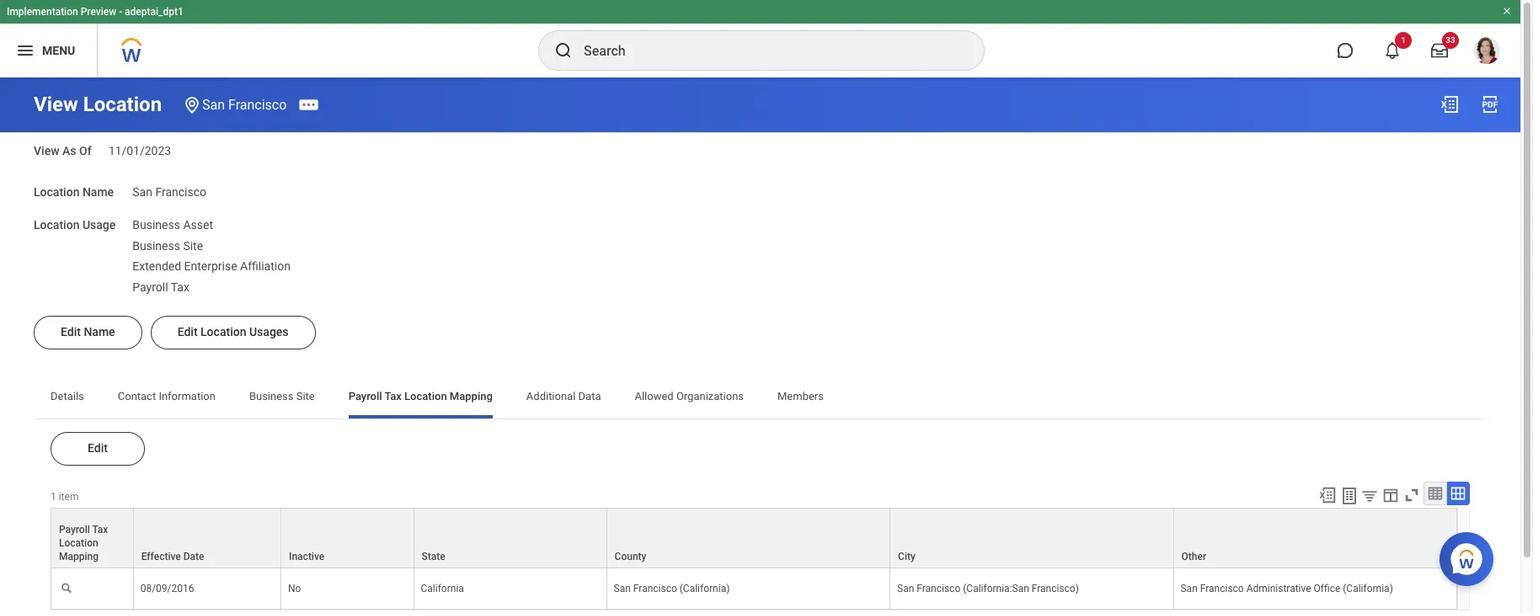 Task type: locate. For each thing, give the bounding box(es) containing it.
enterprise
[[184, 260, 237, 273]]

edit inside button
[[177, 325, 198, 339]]

1 vertical spatial business
[[133, 239, 180, 252]]

justify image
[[15, 40, 35, 61]]

location name element
[[133, 175, 206, 200]]

1 horizontal spatial export to excel image
[[1440, 94, 1460, 115]]

export to excel image left view printable version (pdf) icon
[[1440, 94, 1460, 115]]

edit for edit name
[[61, 325, 81, 339]]

0 horizontal spatial mapping
[[59, 551, 99, 563]]

menu
[[42, 44, 75, 57]]

1 vertical spatial business site
[[249, 390, 315, 403]]

name
[[83, 185, 114, 199], [84, 325, 115, 339]]

extended enterprise affiliation element
[[133, 256, 291, 273]]

data
[[579, 390, 601, 403]]

view location
[[34, 93, 162, 116]]

date
[[184, 551, 204, 563]]

1 vertical spatial tax
[[385, 390, 402, 403]]

0 vertical spatial payroll
[[133, 281, 168, 294]]

san francisco (california:san francisco) element
[[897, 580, 1079, 595]]

francisco inside location name element
[[155, 185, 206, 199]]

payroll tax location mapping
[[349, 390, 493, 403], [59, 524, 108, 563]]

0 horizontal spatial 1
[[51, 491, 56, 503]]

effective date
[[141, 551, 204, 563]]

fullscreen image
[[1403, 486, 1422, 505]]

1 horizontal spatial tax
[[171, 281, 190, 294]]

san for (california)
[[614, 583, 631, 595]]

extended
[[133, 260, 181, 273]]

california element
[[421, 580, 464, 595]]

0 vertical spatial business site
[[133, 239, 203, 252]]

site inside 'items selected' list
[[183, 239, 203, 252]]

1 vertical spatial payroll tax location mapping
[[59, 524, 108, 563]]

1 inside view location main content
[[51, 491, 56, 503]]

view printable version (pdf) image
[[1481, 94, 1501, 115]]

san francisco for location name element
[[133, 185, 206, 199]]

business site inside 'items selected' list
[[133, 239, 203, 252]]

0 vertical spatial business
[[133, 218, 180, 232]]

1 for 1 item
[[51, 491, 56, 503]]

0 vertical spatial view
[[34, 93, 78, 116]]

city button
[[891, 509, 1173, 568]]

edit
[[61, 325, 81, 339], [177, 325, 198, 339], [88, 441, 108, 455]]

business site down business asset
[[133, 239, 203, 252]]

1 horizontal spatial (california)
[[1343, 583, 1394, 595]]

business for 'business site' element
[[133, 239, 180, 252]]

implementation preview -   adeptai_dpt1
[[7, 6, 184, 18]]

name for edit name
[[84, 325, 115, 339]]

francisco for (california:san
[[917, 583, 961, 595]]

view as of
[[34, 144, 92, 157]]

business up extended
[[133, 239, 180, 252]]

business up 'business site' element
[[133, 218, 180, 232]]

san francisco (california:san francisco)
[[897, 583, 1079, 595]]

33
[[1446, 35, 1456, 45]]

county button
[[607, 509, 890, 568]]

-
[[119, 6, 122, 18]]

2 horizontal spatial tax
[[385, 390, 402, 403]]

state button
[[414, 509, 606, 568]]

1 vertical spatial name
[[84, 325, 115, 339]]

0 vertical spatial export to excel image
[[1440, 94, 1460, 115]]

0 horizontal spatial tax
[[92, 524, 108, 536]]

location
[[83, 93, 162, 116], [34, 185, 80, 199], [34, 218, 80, 232], [201, 325, 246, 339], [405, 390, 447, 403], [59, 537, 98, 549]]

payroll tax
[[133, 281, 190, 294]]

export to excel image
[[1440, 94, 1460, 115], [1319, 486, 1337, 505]]

(california) down county 'popup button' at bottom
[[680, 583, 730, 595]]

export to excel image left 'export to worksheets' icon
[[1319, 486, 1337, 505]]

row
[[51, 508, 1458, 569], [51, 569, 1458, 610]]

tax inside tab list
[[385, 390, 402, 403]]

0 vertical spatial name
[[83, 185, 114, 199]]

0 horizontal spatial payroll tax location mapping
[[59, 524, 108, 563]]

tab list containing details
[[34, 378, 1487, 419]]

view left the as
[[34, 144, 59, 157]]

2 vertical spatial payroll
[[59, 524, 90, 536]]

0 horizontal spatial business site
[[133, 239, 203, 252]]

organizations
[[677, 390, 744, 403]]

francisco down county
[[634, 583, 677, 595]]

name up details
[[84, 325, 115, 339]]

1 item
[[51, 491, 79, 503]]

1 vertical spatial mapping
[[59, 551, 99, 563]]

edit location usages
[[177, 325, 289, 339]]

select to filter grid data image
[[1361, 487, 1379, 505]]

08/09/2016
[[140, 583, 194, 595]]

row containing payroll tax location mapping
[[51, 508, 1458, 569]]

2 row from the top
[[51, 569, 1458, 610]]

francisco down "other"
[[1201, 583, 1244, 595]]

1 button
[[1374, 32, 1412, 69]]

1 horizontal spatial edit
[[88, 441, 108, 455]]

affiliation
[[240, 260, 291, 273]]

business
[[133, 218, 180, 232], [133, 239, 180, 252], [249, 390, 294, 403]]

additional data
[[527, 390, 601, 403]]

0 vertical spatial tax
[[171, 281, 190, 294]]

francisco left the (california:san
[[917, 583, 961, 595]]

san francisco (california)
[[614, 583, 730, 595]]

view
[[34, 93, 78, 116], [34, 144, 59, 157]]

other
[[1182, 551, 1207, 563]]

1 horizontal spatial payroll
[[133, 281, 168, 294]]

2 horizontal spatial payroll
[[349, 390, 382, 403]]

administrative
[[1247, 583, 1312, 595]]

business down usages in the bottom of the page
[[249, 390, 294, 403]]

1 for 1
[[1401, 35, 1406, 45]]

1 left item
[[51, 491, 56, 503]]

1 (california) from the left
[[680, 583, 730, 595]]

francisco up "business asset" element on the left of the page
[[155, 185, 206, 199]]

toolbar
[[1311, 482, 1470, 508]]

tab list inside view location main content
[[34, 378, 1487, 419]]

preview
[[81, 6, 116, 18]]

0 vertical spatial mapping
[[450, 390, 493, 403]]

1 vertical spatial san francisco
[[133, 185, 206, 199]]

0 horizontal spatial edit
[[61, 325, 81, 339]]

location name
[[34, 185, 114, 199]]

no
[[288, 583, 301, 595]]

payroll tax location mapping inside tab list
[[349, 390, 493, 403]]

site
[[183, 239, 203, 252], [296, 390, 315, 403]]

0 vertical spatial 1
[[1401, 35, 1406, 45]]

1 vertical spatial 1
[[51, 491, 56, 503]]

view location main content
[[0, 78, 1521, 613]]

1
[[1401, 35, 1406, 45], [51, 491, 56, 503]]

view up 'view as of'
[[34, 93, 78, 116]]

1 horizontal spatial business site
[[249, 390, 315, 403]]

2 view from the top
[[34, 144, 59, 157]]

business site down usages in the bottom of the page
[[249, 390, 315, 403]]

view for view as of
[[34, 144, 59, 157]]

county
[[615, 551, 647, 563]]

mapping left additional
[[450, 390, 493, 403]]

1 horizontal spatial 1
[[1401, 35, 1406, 45]]

business for "business asset" element on the left of the page
[[133, 218, 180, 232]]

office
[[1314, 583, 1341, 595]]

san francisco link
[[202, 96, 287, 112]]

1 vertical spatial export to excel image
[[1319, 486, 1337, 505]]

payroll
[[133, 281, 168, 294], [349, 390, 382, 403], [59, 524, 90, 536]]

mapping
[[450, 390, 493, 403], [59, 551, 99, 563]]

close environment banner image
[[1502, 6, 1513, 16]]

0 horizontal spatial payroll
[[59, 524, 90, 536]]

payroll tax location mapping button
[[51, 509, 133, 568]]

0 vertical spatial san francisco
[[202, 96, 287, 112]]

san inside location name element
[[133, 185, 152, 199]]

2 vertical spatial business
[[249, 390, 294, 403]]

table image
[[1427, 485, 1444, 502]]

(california) right office on the bottom right of the page
[[1343, 583, 1394, 595]]

0 vertical spatial payroll tax location mapping
[[349, 390, 493, 403]]

2 vertical spatial tax
[[92, 524, 108, 536]]

export to excel image for 'export to worksheets' icon
[[1319, 486, 1337, 505]]

business asset element
[[133, 215, 213, 232]]

1 vertical spatial payroll
[[349, 390, 382, 403]]

0 horizontal spatial (california)
[[680, 583, 730, 595]]

francisco right "location" image
[[228, 96, 287, 112]]

location image
[[182, 95, 202, 115]]

1 view from the top
[[34, 93, 78, 116]]

(california)
[[680, 583, 730, 595], [1343, 583, 1394, 595]]

0 horizontal spatial export to excel image
[[1319, 486, 1337, 505]]

francisco
[[228, 96, 287, 112], [155, 185, 206, 199], [634, 583, 677, 595], [917, 583, 961, 595], [1201, 583, 1244, 595]]

1 inside button
[[1401, 35, 1406, 45]]

extended enterprise affiliation
[[133, 260, 291, 273]]

san
[[202, 96, 225, 112], [133, 185, 152, 199], [614, 583, 631, 595], [897, 583, 915, 595], [1181, 583, 1198, 595]]

name up the usage
[[83, 185, 114, 199]]

san francisco
[[202, 96, 287, 112], [133, 185, 206, 199]]

1 horizontal spatial site
[[296, 390, 315, 403]]

2 horizontal spatial edit
[[177, 325, 198, 339]]

tab list
[[34, 378, 1487, 419]]

1 horizontal spatial payroll tax location mapping
[[349, 390, 493, 403]]

tax inside 'items selected' list
[[171, 281, 190, 294]]

0 vertical spatial site
[[183, 239, 203, 252]]

0 horizontal spatial site
[[183, 239, 203, 252]]

business site
[[133, 239, 203, 252], [249, 390, 315, 403]]

1 vertical spatial view
[[34, 144, 59, 157]]

1 right notifications large "image" at the right of the page
[[1401, 35, 1406, 45]]

inactive
[[289, 551, 325, 563]]

1 row from the top
[[51, 508, 1458, 569]]

usages
[[249, 325, 289, 339]]

mapping down item
[[59, 551, 99, 563]]

name inside button
[[84, 325, 115, 339]]

edit location usages button
[[151, 316, 316, 349]]

tax
[[171, 281, 190, 294], [385, 390, 402, 403], [92, 524, 108, 536]]



Task type: vqa. For each thing, say whether or not it's contained in the screenshot.
Profile
no



Task type: describe. For each thing, give the bounding box(es) containing it.
menu banner
[[0, 0, 1521, 78]]

notifications large image
[[1385, 42, 1401, 59]]

allowed organizations
[[635, 390, 744, 403]]

members
[[778, 390, 824, 403]]

payroll tax element
[[133, 277, 190, 294]]

business site element
[[133, 236, 203, 252]]

information
[[159, 390, 216, 403]]

francisco for (california)
[[634, 583, 677, 595]]

allowed
[[635, 390, 674, 403]]

name for location name
[[83, 185, 114, 199]]

export to worksheets image
[[1340, 486, 1360, 506]]

location usage
[[34, 218, 116, 232]]

profile logan mcneil image
[[1474, 37, 1501, 67]]

edit name
[[61, 325, 115, 339]]

11/01/2023
[[108, 144, 171, 157]]

california
[[421, 583, 464, 595]]

location inside edit location usages button
[[201, 325, 246, 339]]

click to view/edit grid preferences image
[[1382, 486, 1401, 505]]

san francisco (california) element
[[614, 580, 730, 595]]

as
[[62, 144, 76, 157]]

payroll inside 'payroll tax location mapping'
[[59, 524, 90, 536]]

francisco for administrative
[[1201, 583, 1244, 595]]

san for (california:san
[[897, 583, 915, 595]]

mapping inside popup button
[[59, 551, 99, 563]]

of
[[79, 144, 92, 157]]

other button
[[1174, 509, 1457, 568]]

francisco)
[[1032, 583, 1079, 595]]

Search Workday  search field
[[584, 32, 950, 69]]

san for administrative
[[1181, 583, 1198, 595]]

export to excel image for view printable version (pdf) icon
[[1440, 94, 1460, 115]]

edit button
[[51, 432, 145, 466]]

san francisco for san francisco link
[[202, 96, 287, 112]]

search image
[[554, 40, 574, 61]]

location inside 'payroll tax location mapping'
[[59, 537, 98, 549]]

2 (california) from the left
[[1343, 583, 1394, 595]]

adeptai_dpt1
[[125, 6, 184, 18]]

1 vertical spatial site
[[296, 390, 315, 403]]

row containing 08/09/2016
[[51, 569, 1458, 610]]

payroll inside tab list
[[349, 390, 382, 403]]

details
[[51, 390, 84, 403]]

business site inside tab list
[[249, 390, 315, 403]]

edit for edit location usages
[[177, 325, 198, 339]]

items selected list
[[133, 215, 318, 296]]

city
[[898, 551, 916, 563]]

effective
[[141, 551, 181, 563]]

contact
[[118, 390, 156, 403]]

tax inside 'payroll tax location mapping'
[[92, 524, 108, 536]]

payroll inside 'items selected' list
[[133, 281, 168, 294]]

edit name button
[[34, 316, 142, 349]]

san francisco administrative office (california) element
[[1181, 580, 1394, 595]]

business asset
[[133, 218, 213, 232]]

payroll tax location mapping inside payroll tax location mapping popup button
[[59, 524, 108, 563]]

33 button
[[1422, 32, 1460, 69]]

1 horizontal spatial mapping
[[450, 390, 493, 403]]

view for view location
[[34, 93, 78, 116]]

effective date button
[[134, 509, 281, 568]]

location inside tab list
[[405, 390, 447, 403]]

san francisco administrative office (california)
[[1181, 583, 1394, 595]]

(california:san
[[963, 583, 1030, 595]]

view as of element
[[108, 134, 171, 159]]

implementation
[[7, 6, 78, 18]]

expand table image
[[1450, 485, 1467, 502]]

item
[[59, 491, 79, 503]]

state
[[422, 551, 446, 563]]

inactive button
[[281, 509, 413, 568]]

additional
[[527, 390, 576, 403]]

inbox large image
[[1432, 42, 1449, 59]]

toolbar inside view location main content
[[1311, 482, 1470, 508]]

asset
[[183, 218, 213, 232]]

contact information
[[118, 390, 216, 403]]

usage
[[83, 218, 116, 232]]

menu button
[[0, 24, 97, 78]]



